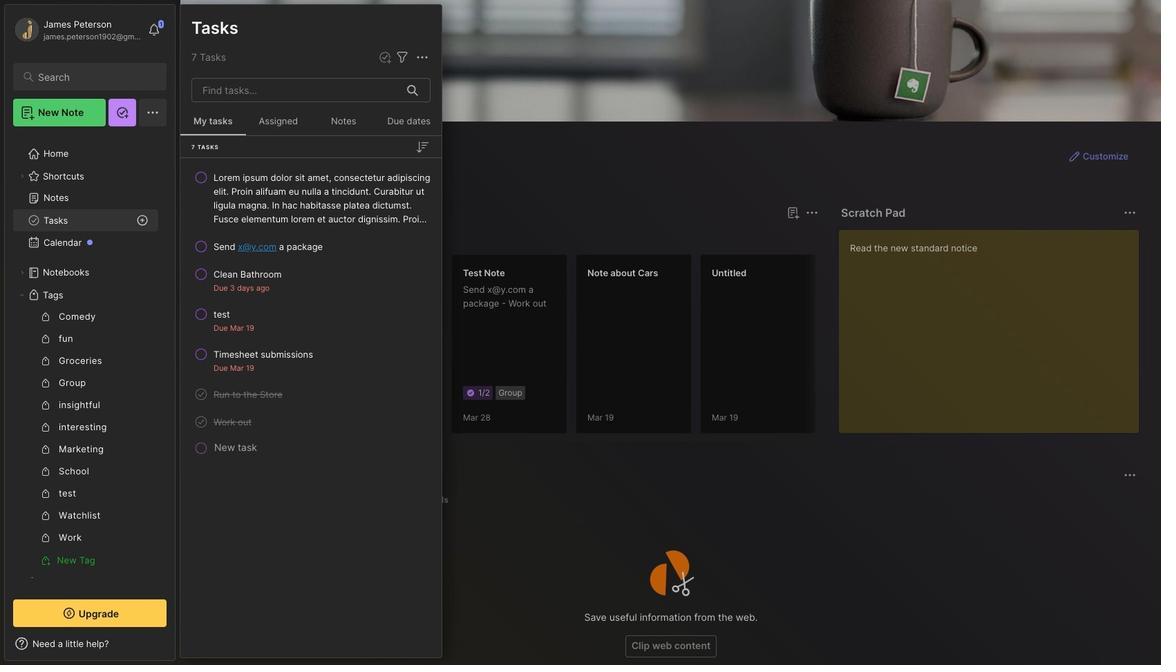 Task type: vqa. For each thing, say whether or not it's contained in the screenshot.
seventh ROW from the bottom of the page
yes



Task type: describe. For each thing, give the bounding box(es) containing it.
3 row from the top
[[186, 262, 436, 299]]

4 row from the top
[[186, 302, 436, 340]]

lorem ipsum dolor sit amet, consectetur adipiscing elit. proin alifuam eu nulla a tincidunt. curabitur ut ligula magna. in hac habitasse platea dictumst. fusce elementum lorem et auctor dignissim. proin eget mi id urna euismod consectetur. pellentesque porttitor ac urna quis fermentum: 0 cell
[[214, 171, 431, 226]]

Start writing… text field
[[851, 230, 1139, 423]]

click to collapse image
[[175, 640, 185, 657]]

expand tags image
[[18, 291, 26, 299]]

Find tasks… text field
[[194, 79, 399, 102]]

Sort options field
[[414, 139, 431, 155]]

5 row from the top
[[186, 342, 436, 380]]

Filter tasks field
[[394, 49, 411, 66]]

new task image
[[378, 50, 392, 64]]

more actions and view options image
[[414, 49, 431, 66]]

work out 6 cell
[[214, 416, 252, 429]]

run to the store 5 cell
[[214, 388, 283, 402]]

WHAT'S NEW field
[[5, 633, 175, 656]]

7 row from the top
[[186, 410, 436, 435]]

6 row from the top
[[186, 382, 436, 407]]

test 3 cell
[[214, 308, 230, 322]]

Search text field
[[38, 71, 154, 84]]

filter tasks image
[[394, 49, 411, 66]]

tree inside main element
[[5, 135, 175, 624]]



Task type: locate. For each thing, give the bounding box(es) containing it.
tab list
[[205, 230, 817, 246], [205, 492, 1135, 509]]

timesheet submissions 4 cell
[[214, 348, 313, 362]]

2 tab list from the top
[[205, 492, 1135, 509]]

row group
[[180, 164, 442, 459], [203, 254, 1162, 443]]

tab
[[205, 230, 246, 246], [252, 230, 308, 246], [205, 492, 258, 509], [416, 492, 455, 509]]

1 vertical spatial tab list
[[205, 492, 1135, 509]]

tree
[[5, 135, 175, 624]]

none search field inside main element
[[38, 68, 154, 85]]

group inside main element
[[13, 306, 158, 572]]

1 tab list from the top
[[205, 230, 817, 246]]

sort options image
[[414, 139, 431, 155]]

1 row from the top
[[186, 165, 436, 232]]

More actions and view options field
[[411, 49, 431, 66]]

0 vertical spatial tab list
[[205, 230, 817, 246]]

Account field
[[13, 16, 141, 44]]

None search field
[[38, 68, 154, 85]]

row
[[186, 165, 436, 232], [186, 234, 436, 259], [186, 262, 436, 299], [186, 302, 436, 340], [186, 342, 436, 380], [186, 382, 436, 407], [186, 410, 436, 435]]

2 row from the top
[[186, 234, 436, 259]]

group
[[13, 306, 158, 572]]

clean bathroom 2 cell
[[214, 268, 282, 281]]

send x@y.com a package 1 cell
[[214, 240, 323, 254]]

expand notebooks image
[[18, 269, 26, 277]]

main element
[[0, 0, 180, 666]]



